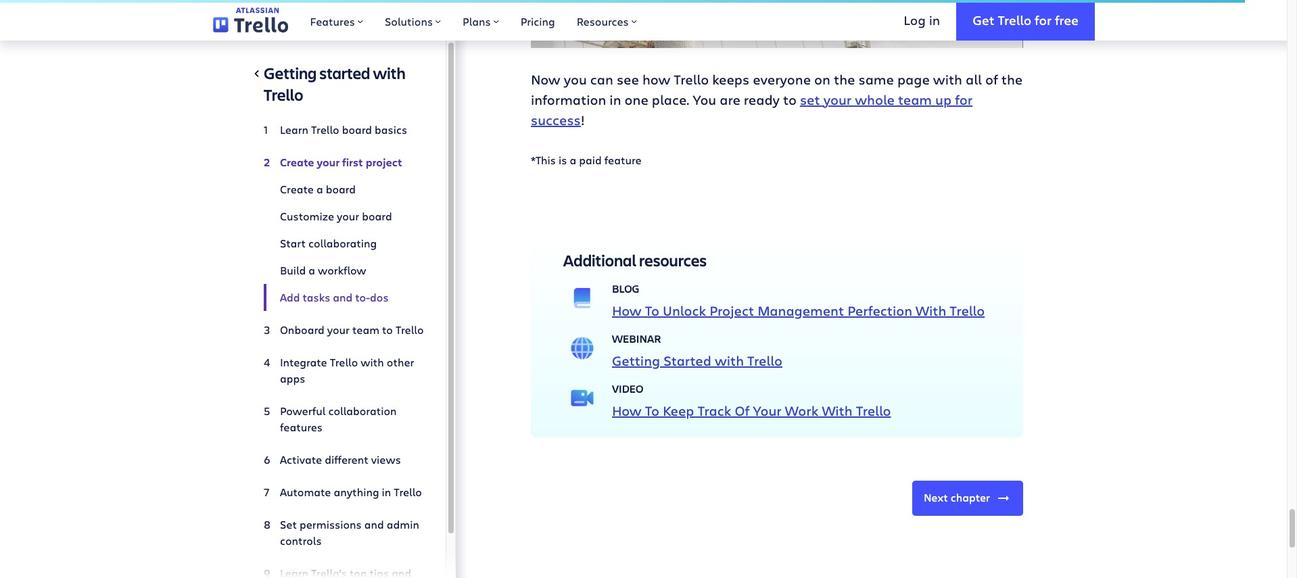 Task type: vqa. For each thing, say whether or not it's contained in the screenshot.


Task type: locate. For each thing, give the bounding box(es) containing it.
board inside "link"
[[362, 209, 392, 223]]

getting left started
[[264, 62, 317, 84]]

1 horizontal spatial to
[[783, 91, 797, 109]]

getting inside getting started with trello
[[264, 62, 317, 84]]

board down "create a board" link
[[362, 209, 392, 223]]

your inside "link"
[[327, 323, 350, 337]]

0 horizontal spatial in
[[382, 485, 391, 499]]

onboard
[[280, 323, 325, 337]]

customize your board
[[280, 209, 392, 223]]

0 vertical spatial to
[[783, 91, 797, 109]]

to inside "link"
[[382, 323, 393, 337]]

1 vertical spatial to
[[645, 402, 660, 420]]

perfection
[[848, 302, 913, 320]]

work
[[785, 402, 819, 420]]

for inside "link"
[[1035, 11, 1052, 28]]

powerful collaboration features
[[280, 404, 397, 434]]

0 vertical spatial for
[[1035, 11, 1052, 28]]

and inside set permissions and admin controls
[[365, 518, 384, 532]]

team
[[898, 91, 932, 109], [352, 323, 380, 337]]

1 horizontal spatial with
[[916, 302, 947, 320]]

to down "dos"
[[382, 323, 393, 337]]

additional resources
[[564, 250, 707, 271]]

create
[[280, 155, 314, 170], [280, 182, 314, 196]]

0 vertical spatial in
[[929, 11, 940, 28]]

team down page
[[898, 91, 932, 109]]

activate different views
[[280, 453, 401, 467]]

video
[[612, 382, 644, 396]]

the
[[834, 70, 855, 89], [1002, 70, 1023, 89]]

start collaborating link
[[264, 230, 424, 257]]

1 vertical spatial in
[[610, 91, 621, 109]]

1 horizontal spatial and
[[365, 518, 384, 532]]

pricing
[[521, 14, 555, 28]]

2 to from the top
[[645, 402, 660, 420]]

1 vertical spatial board
[[326, 182, 356, 196]]

how down blog
[[612, 302, 642, 320]]

a right 'is'
[[570, 153, 577, 167]]

team inside set your whole team up for success
[[898, 91, 932, 109]]

0 horizontal spatial getting
[[264, 62, 317, 84]]

create for create a board
[[280, 182, 314, 196]]

learn trello board basics
[[280, 122, 407, 137]]

your down "create a board" link
[[337, 209, 359, 223]]

to inside video how to keep track of your work with trello
[[645, 402, 660, 420]]

1 vertical spatial with
[[822, 402, 853, 420]]

and for tasks
[[333, 290, 353, 304]]

for left free on the top of the page
[[1035, 11, 1052, 28]]

to left set
[[783, 91, 797, 109]]

your down add tasks and to-dos link
[[327, 323, 350, 337]]

0 horizontal spatial the
[[834, 70, 855, 89]]

with inside now you can see how trello keeps everyone on the same page with all of the information in one place. you are ready to
[[933, 70, 963, 89]]

get
[[973, 11, 995, 28]]

all
[[966, 70, 982, 89]]

1 vertical spatial getting
[[612, 352, 660, 370]]

1 vertical spatial and
[[365, 518, 384, 532]]

a for board
[[317, 182, 323, 196]]

to for unlock
[[645, 302, 660, 320]]

0 horizontal spatial with
[[822, 402, 853, 420]]

board inside 'link'
[[342, 122, 372, 137]]

board for with
[[342, 122, 372, 137]]

1 horizontal spatial team
[[898, 91, 932, 109]]

1 vertical spatial a
[[317, 182, 323, 196]]

trello inside now you can see how trello keeps everyone on the same page with all of the information in one place. you are ready to
[[674, 70, 709, 89]]

getting started with trello
[[264, 62, 406, 106]]

create down learn
[[280, 155, 314, 170]]

your down on
[[824, 91, 852, 109]]

page
[[898, 70, 930, 89]]

0 horizontal spatial a
[[309, 263, 315, 277]]

team down to-
[[352, 323, 380, 337]]

keep
[[663, 402, 694, 420]]

trello inside video how to keep track of your work with trello
[[856, 402, 891, 420]]

automate
[[280, 485, 331, 499]]

the right on
[[834, 70, 855, 89]]

2 vertical spatial a
[[309, 263, 315, 277]]

your left first
[[317, 155, 340, 170]]

paid
[[579, 153, 602, 167]]

different
[[325, 453, 369, 467]]

getting
[[264, 62, 317, 84], [612, 352, 660, 370]]

create inside "create a board" link
[[280, 182, 314, 196]]

next chapter
[[924, 491, 990, 505]]

and left admin
[[365, 518, 384, 532]]

in left one
[[610, 91, 621, 109]]

1 horizontal spatial in
[[610, 91, 621, 109]]

you
[[693, 91, 717, 109]]

0 vertical spatial create
[[280, 155, 314, 170]]

add
[[280, 290, 300, 304]]

team inside "link"
[[352, 323, 380, 337]]

to left keep at bottom
[[645, 402, 660, 420]]

how inside video how to keep track of your work with trello
[[612, 402, 642, 420]]

your
[[753, 402, 782, 420]]

0 vertical spatial board
[[342, 122, 372, 137]]

1 horizontal spatial getting
[[612, 352, 660, 370]]

start collaborating
[[280, 236, 377, 250]]

1 to from the top
[[645, 302, 660, 320]]

activate different views link
[[264, 447, 424, 474]]

0 vertical spatial and
[[333, 290, 353, 304]]

how to keep track of your work with trello link
[[612, 402, 891, 420]]

your for customize
[[337, 209, 359, 223]]

1 vertical spatial team
[[352, 323, 380, 337]]

pricing link
[[510, 0, 566, 41]]

success
[[531, 111, 581, 129]]

2 create from the top
[[280, 182, 314, 196]]

to-
[[355, 290, 370, 304]]

apps
[[280, 371, 305, 386]]

2 how from the top
[[612, 402, 642, 420]]

to for keep
[[645, 402, 660, 420]]

for inside set your whole team up for success
[[955, 91, 973, 109]]

your inside "link"
[[337, 209, 359, 223]]

0 horizontal spatial team
[[352, 323, 380, 337]]

on
[[815, 70, 831, 89]]

your for onboard
[[327, 323, 350, 337]]

dos
[[370, 290, 389, 304]]

chapter
[[951, 491, 990, 505]]

0 vertical spatial to
[[645, 302, 660, 320]]

views
[[371, 453, 401, 467]]

getting down the webinar
[[612, 352, 660, 370]]

with inside getting started with trello
[[373, 62, 406, 84]]

build a workflow
[[280, 263, 366, 277]]

additional
[[564, 250, 637, 271]]

collaborating
[[308, 236, 377, 250]]

0 vertical spatial getting
[[264, 62, 317, 84]]

create inside create your first project link
[[280, 155, 314, 170]]

onboard your team to trello link
[[264, 317, 424, 344]]

everyone
[[753, 70, 811, 89]]

1 vertical spatial to
[[382, 323, 393, 337]]

your inside set your whole team up for success
[[824, 91, 852, 109]]

features
[[310, 14, 355, 28]]

with right the work
[[822, 402, 853, 420]]

board for board
[[362, 209, 392, 223]]

with inside integrate trello with other apps
[[361, 355, 384, 369]]

and
[[333, 290, 353, 304], [365, 518, 384, 532]]

create for create your first project
[[280, 155, 314, 170]]

board down create your first project
[[326, 182, 356, 196]]

a inside "create a board" link
[[317, 182, 323, 196]]

1 how from the top
[[612, 302, 642, 320]]

1 vertical spatial how
[[612, 402, 642, 420]]

solutions button
[[374, 0, 452, 41]]

activate
[[280, 453, 322, 467]]

to
[[783, 91, 797, 109], [382, 323, 393, 337]]

to up the webinar
[[645, 302, 660, 320]]

other
[[387, 355, 414, 369]]

video how to keep track of your work with trello
[[612, 382, 891, 420]]

started
[[320, 62, 370, 84]]

how
[[612, 302, 642, 320], [612, 402, 642, 420]]

0 vertical spatial how
[[612, 302, 642, 320]]

trello
[[998, 11, 1032, 28], [674, 70, 709, 89], [264, 84, 303, 106], [311, 122, 339, 137], [950, 302, 985, 320], [396, 323, 424, 337], [748, 352, 783, 370], [330, 355, 358, 369], [856, 402, 891, 420], [394, 485, 422, 499]]

resources
[[577, 14, 629, 28]]

how down video
[[612, 402, 642, 420]]

0 horizontal spatial for
[[955, 91, 973, 109]]

getting started with trello link
[[612, 352, 783, 370]]

trello inside blog how to unlock project management perfection with trello
[[950, 302, 985, 320]]

board up first
[[342, 122, 372, 137]]

2 vertical spatial board
[[362, 209, 392, 223]]

integrate trello with other apps
[[280, 355, 414, 386]]

a up customize at the left
[[317, 182, 323, 196]]

customize
[[280, 209, 334, 223]]

your
[[824, 91, 852, 109], [317, 155, 340, 170], [337, 209, 359, 223], [327, 323, 350, 337]]

with
[[373, 62, 406, 84], [933, 70, 963, 89], [715, 352, 744, 370], [361, 355, 384, 369]]

a right 'build'
[[309, 263, 315, 277]]

set permissions and admin controls
[[280, 518, 419, 548]]

and left to-
[[333, 290, 353, 304]]

whole
[[855, 91, 895, 109]]

1 vertical spatial create
[[280, 182, 314, 196]]

1 create from the top
[[280, 155, 314, 170]]

2 vertical spatial in
[[382, 485, 391, 499]]

create up customize at the left
[[280, 182, 314, 196]]

a inside build a workflow link
[[309, 263, 315, 277]]

2 the from the left
[[1002, 70, 1023, 89]]

0 vertical spatial with
[[916, 302, 947, 320]]

to inside blog how to unlock project management perfection with trello
[[645, 302, 660, 320]]

1 horizontal spatial the
[[1002, 70, 1023, 89]]

can
[[590, 70, 614, 89]]

1 vertical spatial for
[[955, 91, 973, 109]]

0 horizontal spatial to
[[382, 323, 393, 337]]

0 horizontal spatial and
[[333, 290, 353, 304]]

in right anything
[[382, 485, 391, 499]]

2 horizontal spatial a
[[570, 153, 577, 167]]

how for how to keep track of your work with trello
[[612, 402, 642, 420]]

place.
[[652, 91, 690, 109]]

how inside blog how to unlock project management perfection with trello
[[612, 302, 642, 320]]

a for workflow
[[309, 263, 315, 277]]

1 horizontal spatial for
[[1035, 11, 1052, 28]]

1 horizontal spatial a
[[317, 182, 323, 196]]

how for how to unlock project management perfection with trello
[[612, 302, 642, 320]]

now
[[531, 70, 561, 89]]

in right the log
[[929, 11, 940, 28]]

see
[[617, 70, 639, 89]]

for right the 'up'
[[955, 91, 973, 109]]

feature
[[605, 153, 642, 167]]

information
[[531, 91, 606, 109]]

customize your board link
[[264, 203, 424, 230]]

0 vertical spatial team
[[898, 91, 932, 109]]

the right the of
[[1002, 70, 1023, 89]]

with right perfection
[[916, 302, 947, 320]]



Task type: describe. For each thing, give the bounding box(es) containing it.
trello inside "link"
[[396, 323, 424, 337]]

now you can see how trello keeps everyone on the same page with all of the information in one place. you are ready to
[[531, 70, 1023, 109]]

started
[[664, 352, 712, 370]]

to inside now you can see how trello keeps everyone on the same page with all of the information in one place. you are ready to
[[783, 91, 797, 109]]

next
[[924, 491, 948, 505]]

plans button
[[452, 0, 510, 41]]

resources
[[639, 250, 707, 271]]

first
[[342, 155, 363, 170]]

*this
[[531, 153, 556, 167]]

and for permissions
[[365, 518, 384, 532]]

anything
[[334, 485, 379, 499]]

in inside now you can see how trello keeps everyone on the same page with all of the information in one place. you are ready to
[[610, 91, 621, 109]]

with inside blog how to unlock project management perfection with trello
[[916, 302, 947, 320]]

1 the from the left
[[834, 70, 855, 89]]

set your whole team up for success link
[[531, 91, 973, 129]]

automate anything in trello link
[[264, 479, 424, 506]]

trello inside 'link'
[[311, 122, 339, 137]]

powerful
[[280, 404, 326, 418]]

2 horizontal spatial in
[[929, 11, 940, 28]]

management
[[758, 302, 844, 320]]

your for create
[[317, 155, 340, 170]]

of
[[986, 70, 998, 89]]

same
[[859, 70, 894, 89]]

how
[[643, 70, 671, 89]]

set permissions and admin controls link
[[264, 511, 424, 555]]

free
[[1055, 11, 1079, 28]]

create a board
[[280, 182, 356, 196]]

atlassian trello image
[[213, 8, 288, 33]]

a view of a trello board image
[[531, 0, 1024, 48]]

resources button
[[566, 0, 648, 41]]

*this is a paid feature
[[531, 153, 642, 167]]

set
[[280, 518, 297, 532]]

powerful collaboration features link
[[264, 398, 424, 441]]

trello inside getting started with trello
[[264, 84, 303, 106]]

ready
[[744, 91, 780, 109]]

solutions
[[385, 14, 433, 28]]

build a workflow link
[[264, 257, 424, 284]]

features button
[[299, 0, 374, 41]]

0 vertical spatial a
[[570, 153, 577, 167]]

create your first project link
[[264, 149, 424, 176]]

learn
[[280, 122, 309, 137]]

trello inside integrate trello with other apps
[[330, 355, 358, 369]]

tasks
[[303, 290, 330, 304]]

getting started with trello link
[[264, 62, 424, 111]]

trello inside webinar getting started with trello
[[748, 352, 783, 370]]

admin
[[387, 518, 419, 532]]

trello inside "link"
[[998, 11, 1032, 28]]

add tasks and to-dos link
[[264, 284, 424, 311]]

log in
[[904, 11, 940, 28]]

up
[[936, 91, 952, 109]]

integrate trello with other apps link
[[264, 349, 424, 392]]

integrate
[[280, 355, 327, 369]]

your for set
[[824, 91, 852, 109]]

next chapter link
[[913, 481, 1024, 516]]

build
[[280, 263, 306, 277]]

project
[[366, 155, 402, 170]]

getting inside webinar getting started with trello
[[612, 352, 660, 370]]

project
[[710, 302, 754, 320]]

get trello for free link
[[957, 0, 1095, 41]]

unlock
[[663, 302, 706, 320]]

page progress progress bar
[[0, 0, 1246, 3]]

features
[[280, 420, 323, 434]]

of
[[735, 402, 750, 420]]

one
[[625, 91, 649, 109]]

are
[[720, 91, 741, 109]]

set your whole team up for success
[[531, 91, 973, 129]]

track
[[698, 402, 732, 420]]

create your first project
[[280, 155, 402, 170]]

keeps
[[713, 70, 750, 89]]

create a board link
[[264, 176, 424, 203]]

basics
[[375, 122, 407, 137]]

get trello for free
[[973, 11, 1079, 28]]

learn trello board basics link
[[264, 116, 424, 143]]

is
[[559, 153, 567, 167]]

log in link
[[888, 0, 957, 41]]

onboard your team to trello
[[280, 323, 424, 337]]

with inside video how to keep track of your work with trello
[[822, 402, 853, 420]]

webinar
[[612, 332, 661, 346]]

log
[[904, 11, 926, 28]]

start
[[280, 236, 306, 250]]

automate anything in trello
[[280, 485, 422, 499]]

collaboration
[[328, 404, 397, 418]]

with inside webinar getting started with trello
[[715, 352, 744, 370]]

blog
[[612, 282, 640, 296]]



